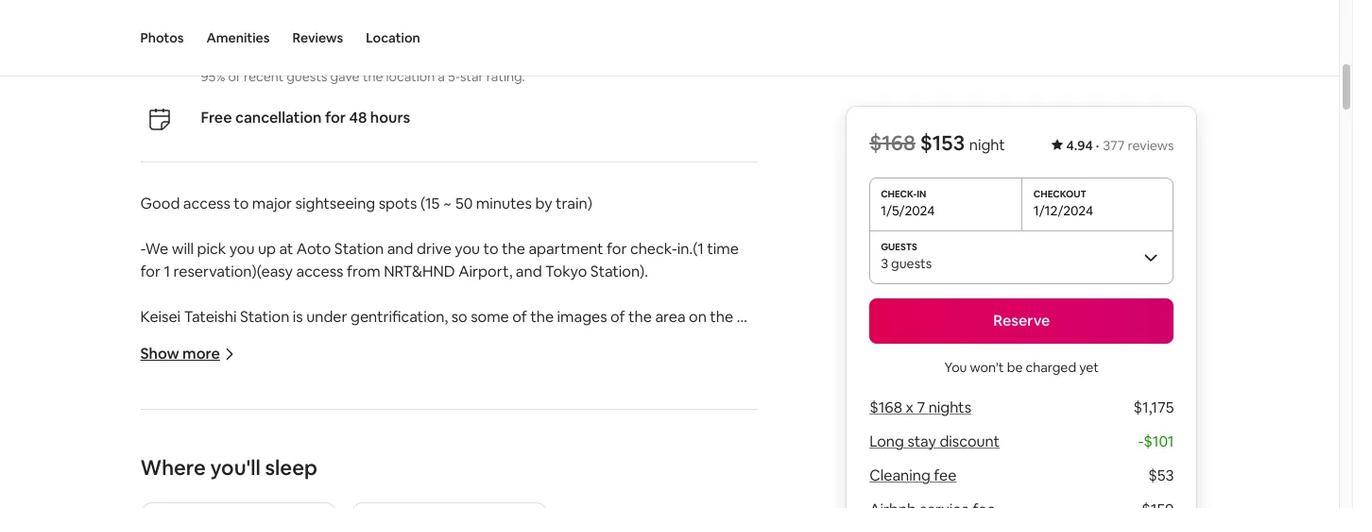 Task type: vqa. For each thing, say whether or not it's contained in the screenshot.
so
yes



Task type: describe. For each thing, give the bounding box(es) containing it.
will inside -we will pick you up at aoto station and drive you to the apartment for check-in.(1 time for 1 reservation)(easy access from nrt&hnd airport, and tokyo station).
[[172, 239, 194, 259]]

cleaning fee
[[869, 466, 957, 486]]

apartment inside all-private 2 story apartment (1st and 2nd floor) with kitchen, shower, 2 toilets, and 2 bedrooms
[[266, 443, 341, 463]]

photos
[[140, 29, 184, 46]]

free cancellation for 48 hours
[[201, 108, 410, 128]]

from inside keisei tateishi station is under gentrification, so some of the images of the area on the internet may be different from what it looks like now.  some shops currently open will be moved or closed.  at night it is a quiet residential area, so no parties please.
[[317, 330, 351, 350]]

drive
[[417, 239, 451, 259]]

3 guests
[[881, 255, 932, 272]]

the right on in the right of the page
[[710, 307, 733, 327]]

airport,
[[458, 262, 512, 282]]

may
[[199, 330, 229, 350]]

discount
[[940, 432, 1000, 452]]

fee
[[934, 466, 957, 486]]

7
[[917, 398, 925, 418]]

2 you from the left
[[455, 239, 480, 259]]

$101
[[1144, 432, 1174, 452]]

recent
[[244, 68, 284, 85]]

all-
[[140, 443, 163, 463]]

of inside great location 95% of recent guests gave the location a 5-star rating.
[[228, 68, 241, 85]]

x
[[906, 398, 914, 418]]

and up nrt&hnd at bottom left
[[387, 239, 413, 259]]

2 horizontal spatial be
[[1007, 359, 1023, 376]]

spots
[[379, 194, 417, 214]]

with
[[472, 443, 502, 463]]

- for $101
[[1138, 432, 1144, 452]]

gave
[[330, 68, 360, 85]]

you won't be charged yet
[[945, 359, 1099, 376]]

from inside -we will pick you up at aoto station and drive you to the apartment for check-in.(1 time for 1 reservation)(easy access from nrt&hnd airport, and tokyo station).
[[347, 262, 381, 282]]

(15
[[420, 194, 440, 214]]

different
[[253, 330, 314, 350]]

and right the toilets,
[[683, 443, 709, 463]]

or
[[192, 352, 207, 372]]

cancellation
[[235, 108, 322, 128]]

where
[[140, 455, 206, 481]]

- for we
[[140, 239, 145, 259]]

the up currently
[[628, 307, 652, 327]]

story
[[227, 443, 263, 463]]

3 2 from the left
[[712, 443, 721, 463]]

aoto
[[297, 239, 331, 259]]

location button
[[366, 0, 420, 76]]

and left tokyo
[[516, 262, 542, 282]]

won't
[[970, 359, 1004, 376]]

amenities
[[206, 29, 270, 46]]

good
[[140, 194, 180, 214]]

·
[[1096, 137, 1099, 154]]

1 horizontal spatial it
[[392, 330, 402, 350]]

$168 for $153
[[869, 129, 916, 156]]

internet
[[140, 330, 196, 350]]

under
[[306, 307, 347, 327]]

private
[[163, 443, 212, 463]]

1/5/2024
[[881, 202, 935, 219]]

~
[[443, 194, 452, 214]]

train)
[[556, 194, 592, 214]]

location
[[366, 29, 420, 46]]

to inside -we will pick you up at aoto station and drive you to the apartment for check-in.(1 time for 1 reservation)(easy access from nrt&hnd airport, and tokyo station).
[[483, 239, 499, 259]]

a inside keisei tateishi station is under gentrification, so some of the images of the area on the internet may be different from what it looks like now.  some shops currently open will be moved or closed.  at night it is a quiet residential area, so no parties please.
[[351, 352, 360, 372]]

keisei
[[140, 307, 181, 327]]

$168 $153 night
[[869, 129, 1005, 156]]

4.94 · 377 reviews
[[1066, 137, 1174, 154]]

0 vertical spatial access
[[183, 194, 230, 214]]

by
[[535, 194, 552, 214]]

open
[[664, 330, 699, 350]]

0 horizontal spatial for
[[140, 262, 161, 282]]

0 horizontal spatial location
[[245, 43, 303, 63]]

1
[[164, 262, 170, 282]]

$168 x 7 nights
[[869, 398, 971, 418]]

images
[[557, 307, 607, 327]]

moved
[[140, 352, 189, 372]]

at
[[266, 352, 283, 372]]

0 horizontal spatial is
[[293, 307, 303, 327]]

reservation)(easy
[[173, 262, 293, 282]]

cleaning
[[869, 466, 930, 486]]

sleep
[[265, 455, 317, 481]]

rating.
[[486, 68, 525, 85]]

night inside $168 $153 night
[[969, 135, 1005, 155]]

$168 for x
[[869, 398, 903, 418]]

tokyo
[[545, 262, 587, 282]]

all-private 2 story apartment (1st and 2nd floor) with kitchen, shower, 2 toilets, and 2 bedrooms
[[140, 443, 724, 486]]

0 horizontal spatial it
[[325, 352, 335, 372]]

1/12/2024
[[1034, 202, 1093, 219]]

at
[[279, 239, 293, 259]]

access inside -we will pick you up at aoto station and drive you to the apartment for check-in.(1 time for 1 reservation)(easy access from nrt&hnd airport, and tokyo station).
[[296, 262, 343, 282]]

shops
[[554, 330, 595, 350]]

long stay discount
[[869, 432, 1000, 452]]

show more
[[140, 344, 220, 364]]

reviews
[[292, 29, 343, 46]]

will inside keisei tateishi station is under gentrification, so some of the images of the area on the internet may be different from what it looks like now.  some shops currently open will be moved or closed.  at night it is a quiet residential area, so no parties please.
[[703, 330, 725, 350]]

$1,175
[[1133, 398, 1174, 418]]

major
[[252, 194, 292, 214]]

$153
[[920, 129, 965, 156]]

we
[[145, 239, 168, 259]]

keisei tateishi station is under gentrification, so some of the images of the area on the internet may be different from what it looks like now.  some shops currently open will be moved or closed.  at night it is a quiet residential area, so no parties please.
[[140, 307, 750, 372]]

star
[[460, 68, 484, 85]]

stay
[[907, 432, 936, 452]]

$168 x 7 nights button
[[869, 398, 971, 418]]

sightseeing
[[295, 194, 375, 214]]



Task type: locate. For each thing, give the bounding box(es) containing it.
night inside keisei tateishi station is under gentrification, so some of the images of the area on the internet may be different from what it looks like now.  some shops currently open will be moved or closed.  at night it is a quiet residential area, so no parties please.
[[286, 352, 322, 372]]

reviews
[[1128, 137, 1174, 154]]

3 guests button
[[869, 231, 1174, 283]]

0 vertical spatial apartment
[[529, 239, 603, 259]]

1 2 from the left
[[215, 443, 224, 463]]

0 horizontal spatial to
[[234, 194, 249, 214]]

now.
[[471, 330, 504, 350]]

it
[[392, 330, 402, 350], [325, 352, 335, 372]]

closed.
[[210, 352, 259, 372]]

reserve
[[993, 311, 1050, 331]]

the inside great location 95% of recent guests gave the location a 5-star rating.
[[363, 68, 383, 85]]

0 vertical spatial -
[[140, 239, 145, 259]]

1 horizontal spatial access
[[296, 262, 343, 282]]

0 vertical spatial guests
[[287, 68, 327, 85]]

0 horizontal spatial apartment
[[266, 443, 341, 463]]

of
[[228, 68, 241, 85], [512, 307, 527, 327], [610, 307, 625, 327]]

0 horizontal spatial access
[[183, 194, 230, 214]]

1 horizontal spatial to
[[483, 239, 499, 259]]

2 horizontal spatial of
[[610, 307, 625, 327]]

1 horizontal spatial be
[[728, 330, 746, 350]]

$168 left x
[[869, 398, 903, 418]]

a left the 5-
[[438, 68, 445, 85]]

0 vertical spatial it
[[392, 330, 402, 350]]

photos button
[[140, 0, 184, 76]]

1 vertical spatial from
[[317, 330, 351, 350]]

of up currently
[[610, 307, 625, 327]]

time
[[707, 239, 739, 259]]

1 vertical spatial it
[[325, 352, 335, 372]]

for left 48
[[325, 108, 346, 128]]

0 vertical spatial from
[[347, 262, 381, 282]]

apartment
[[529, 239, 603, 259], [266, 443, 341, 463]]

shower,
[[564, 443, 617, 463]]

1 vertical spatial $168
[[869, 398, 903, 418]]

-
[[140, 239, 145, 259], [1138, 432, 1144, 452]]

2 left the toilets,
[[621, 443, 629, 463]]

apartment left (1st
[[266, 443, 341, 463]]

from left nrt&hnd at bottom left
[[347, 262, 381, 282]]

great location 95% of recent guests gave the location a 5-star rating.
[[201, 43, 525, 85]]

2 vertical spatial for
[[140, 262, 161, 282]]

of up the some
[[512, 307, 527, 327]]

- down the good
[[140, 239, 145, 259]]

reviews button
[[292, 0, 343, 76]]

station right aoto
[[334, 239, 384, 259]]

looks
[[405, 330, 442, 350]]

currently
[[598, 330, 660, 350]]

for up station). at the left
[[607, 239, 627, 259]]

station up different
[[240, 307, 289, 327]]

- inside -we will pick you up at aoto station and drive you to the apartment for check-in.(1 time for 1 reservation)(easy access from nrt&hnd airport, and tokyo station).
[[140, 239, 145, 259]]

$53
[[1148, 466, 1174, 486]]

is up different
[[293, 307, 303, 327]]

1 horizontal spatial location
[[386, 68, 435, 85]]

0 vertical spatial station
[[334, 239, 384, 259]]

0 horizontal spatial station
[[240, 307, 289, 327]]

0 horizontal spatial be
[[232, 330, 250, 350]]

area,
[[477, 352, 511, 372]]

from
[[347, 262, 381, 282], [317, 330, 351, 350]]

will right 'we'
[[172, 239, 194, 259]]

1 horizontal spatial will
[[703, 330, 725, 350]]

guests
[[287, 68, 327, 85], [891, 255, 932, 272]]

0 vertical spatial to
[[234, 194, 249, 214]]

377
[[1103, 137, 1125, 154]]

location up 'recent'
[[245, 43, 303, 63]]

2 2 from the left
[[621, 443, 629, 463]]

yet
[[1079, 359, 1099, 376]]

the up airport,
[[502, 239, 525, 259]]

from down under
[[317, 330, 351, 350]]

2 $168 from the top
[[869, 398, 903, 418]]

tateishi
[[184, 307, 237, 327]]

nights
[[929, 398, 971, 418]]

and right (1st
[[372, 443, 398, 463]]

apartment up tokyo
[[529, 239, 603, 259]]

gentrification,
[[351, 307, 448, 327]]

station inside -we will pick you up at aoto station and drive you to the apartment for check-in.(1 time for 1 reservation)(easy access from nrt&hnd airport, and tokyo station).
[[334, 239, 384, 259]]

to
[[234, 194, 249, 214], [483, 239, 499, 259]]

0 vertical spatial $168
[[869, 129, 916, 156]]

residential
[[402, 352, 474, 372]]

guests inside 3 guests dropdown button
[[891, 255, 932, 272]]

1 you from the left
[[229, 239, 255, 259]]

good access to major sightseeing spots (15 ~ 50 minutes by train)
[[140, 194, 592, 214]]

1 vertical spatial so
[[515, 352, 531, 372]]

0 vertical spatial night
[[969, 135, 1005, 155]]

be right won't
[[1007, 359, 1023, 376]]

where you'll sleep
[[140, 455, 317, 481]]

- down $1,175
[[1138, 432, 1144, 452]]

0 vertical spatial for
[[325, 108, 346, 128]]

1 horizontal spatial station
[[334, 239, 384, 259]]

1 vertical spatial access
[[296, 262, 343, 282]]

3
[[881, 255, 888, 272]]

to left 'major'
[[234, 194, 249, 214]]

0 horizontal spatial you
[[229, 239, 255, 259]]

1 vertical spatial station
[[240, 307, 289, 327]]

you up airport,
[[455, 239, 480, 259]]

a left quiet
[[351, 352, 360, 372]]

bedrooms
[[140, 466, 212, 486]]

of right "95%" at the top
[[228, 68, 241, 85]]

so up like
[[451, 307, 467, 327]]

floor)
[[431, 443, 469, 463]]

the right gave
[[363, 68, 383, 85]]

1 vertical spatial to
[[483, 239, 499, 259]]

so left "no"
[[515, 352, 531, 372]]

0 vertical spatial will
[[172, 239, 194, 259]]

guests right '3'
[[891, 255, 932, 272]]

more
[[182, 344, 220, 364]]

1 horizontal spatial -
[[1138, 432, 1144, 452]]

0 horizontal spatial night
[[286, 352, 322, 372]]

1 horizontal spatial you
[[455, 239, 480, 259]]

1 vertical spatial night
[[286, 352, 322, 372]]

some
[[471, 307, 509, 327]]

station inside keisei tateishi station is under gentrification, so some of the images of the area on the internet may be different from what it looks like now.  some shops currently open will be moved or closed.  at night it is a quiet residential area, so no parties please.
[[240, 307, 289, 327]]

1 horizontal spatial apartment
[[529, 239, 603, 259]]

what
[[354, 330, 389, 350]]

$168
[[869, 129, 916, 156], [869, 398, 903, 418]]

long stay discount button
[[869, 432, 1000, 452]]

1 vertical spatial -
[[1138, 432, 1144, 452]]

2 right the toilets,
[[712, 443, 721, 463]]

1 vertical spatial for
[[607, 239, 627, 259]]

for left 1
[[140, 262, 161, 282]]

50
[[455, 194, 473, 214]]

apartment inside -we will pick you up at aoto station and drive you to the apartment for check-in.(1 time for 1 reservation)(easy access from nrt&hnd airport, and tokyo station).
[[529, 239, 603, 259]]

1 horizontal spatial guests
[[891, 255, 932, 272]]

1 horizontal spatial for
[[325, 108, 346, 128]]

it down under
[[325, 352, 335, 372]]

0 horizontal spatial 2
[[215, 443, 224, 463]]

on
[[689, 307, 707, 327]]

access down aoto
[[296, 262, 343, 282]]

0 horizontal spatial will
[[172, 239, 194, 259]]

0 horizontal spatial of
[[228, 68, 241, 85]]

1 horizontal spatial so
[[515, 352, 531, 372]]

1 vertical spatial is
[[338, 352, 348, 372]]

toilets,
[[632, 443, 679, 463]]

0 horizontal spatial -
[[140, 239, 145, 259]]

5-
[[448, 68, 460, 85]]

station).
[[590, 262, 648, 282]]

0 horizontal spatial a
[[351, 352, 360, 372]]

1 vertical spatial location
[[386, 68, 435, 85]]

95%
[[201, 68, 225, 85]]

is left quiet
[[338, 352, 348, 372]]

2 horizontal spatial 2
[[712, 443, 721, 463]]

$168 left $153
[[869, 129, 916, 156]]

amenities button
[[206, 0, 270, 76]]

night right $153
[[969, 135, 1005, 155]]

1 vertical spatial apartment
[[266, 443, 341, 463]]

up
[[258, 239, 276, 259]]

will
[[172, 239, 194, 259], [703, 330, 725, 350]]

you'll
[[210, 455, 261, 481]]

1 horizontal spatial of
[[512, 307, 527, 327]]

free
[[201, 108, 232, 128]]

1 horizontal spatial 2
[[621, 443, 629, 463]]

will down on in the right of the page
[[703, 330, 725, 350]]

parties
[[555, 352, 604, 372]]

0 vertical spatial a
[[438, 68, 445, 85]]

check-
[[630, 239, 677, 259]]

guests inside great location 95% of recent guests gave the location a 5-star rating.
[[287, 68, 327, 85]]

you
[[229, 239, 255, 259], [455, 239, 480, 259]]

it down gentrification, at the left of page
[[392, 330, 402, 350]]

long
[[869, 432, 904, 452]]

location down location
[[386, 68, 435, 85]]

0 vertical spatial is
[[293, 307, 303, 327]]

for
[[325, 108, 346, 128], [607, 239, 627, 259], [140, 262, 161, 282]]

guests left gave
[[287, 68, 327, 85]]

you up reservation)(easy
[[229, 239, 255, 259]]

location
[[245, 43, 303, 63], [386, 68, 435, 85]]

show more button
[[140, 344, 235, 364]]

access up the pick at the left of page
[[183, 194, 230, 214]]

be up closed. on the left bottom of the page
[[232, 330, 250, 350]]

2 left story
[[215, 443, 224, 463]]

0 vertical spatial so
[[451, 307, 467, 327]]

0 horizontal spatial guests
[[287, 68, 327, 85]]

1 horizontal spatial is
[[338, 352, 348, 372]]

quiet
[[363, 352, 399, 372]]

some
[[510, 330, 550, 350]]

the inside -we will pick you up at aoto station and drive you to the apartment for check-in.(1 time for 1 reservation)(easy access from nrt&hnd airport, and tokyo station).
[[502, 239, 525, 259]]

a inside great location 95% of recent guests gave the location a 5-star rating.
[[438, 68, 445, 85]]

pick
[[197, 239, 226, 259]]

so
[[451, 307, 467, 327], [515, 352, 531, 372]]

-we will pick you up at aoto station and drive you to the apartment for check-in.(1 time for 1 reservation)(easy access from nrt&hnd airport, and tokyo station).
[[140, 239, 742, 282]]

1 vertical spatial a
[[351, 352, 360, 372]]

0 vertical spatial location
[[245, 43, 303, 63]]

to up airport,
[[483, 239, 499, 259]]

the up the some
[[530, 307, 554, 327]]

area
[[655, 307, 686, 327]]

0 horizontal spatial so
[[451, 307, 467, 327]]

1 vertical spatial will
[[703, 330, 725, 350]]

night right at
[[286, 352, 322, 372]]

1 $168 from the top
[[869, 129, 916, 156]]

2
[[215, 443, 224, 463], [621, 443, 629, 463], [712, 443, 721, 463]]

please.
[[607, 352, 656, 372]]

show
[[140, 344, 179, 364]]

1 horizontal spatial night
[[969, 135, 1005, 155]]

1 vertical spatial guests
[[891, 255, 932, 272]]

be right the open
[[728, 330, 746, 350]]

2 horizontal spatial for
[[607, 239, 627, 259]]

1 horizontal spatial a
[[438, 68, 445, 85]]



